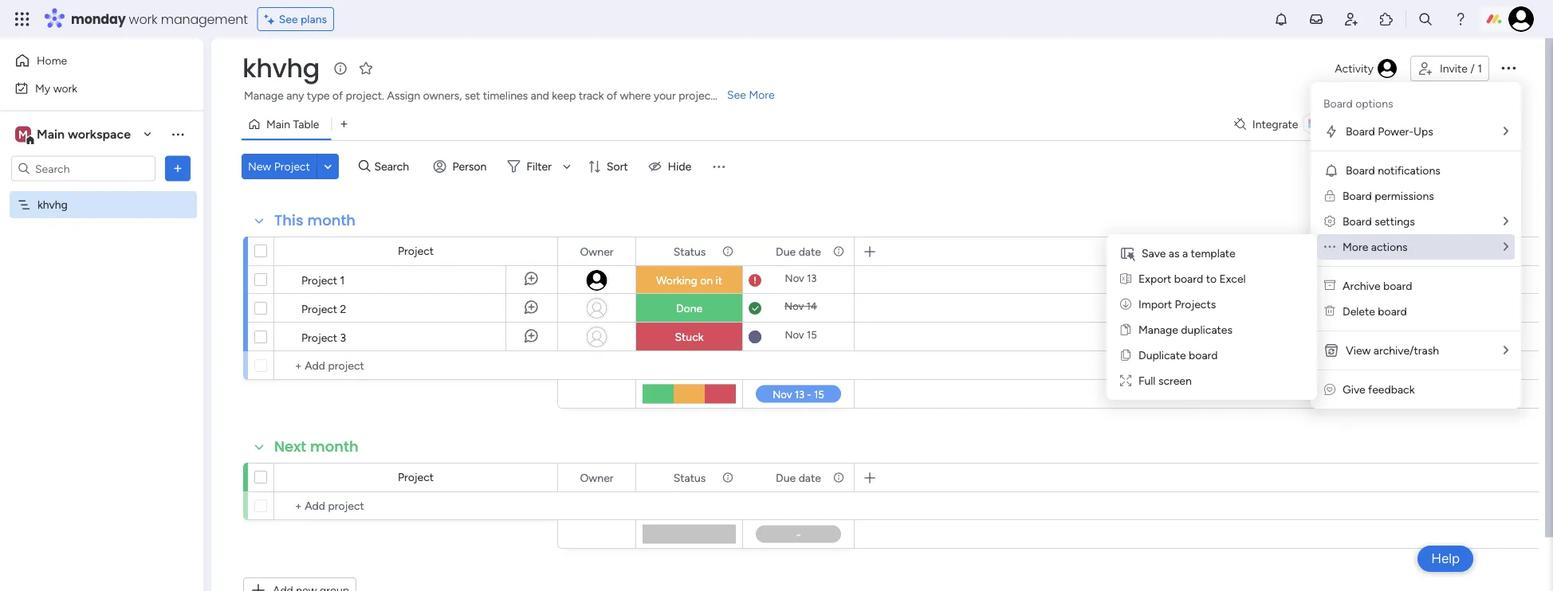 Task type: vqa. For each thing, say whether or not it's contained in the screenshot.
items
no



Task type: locate. For each thing, give the bounding box(es) containing it.
nov left 15
[[785, 329, 804, 342]]

due date up nov 13
[[776, 245, 821, 258]]

board right dapulse admin menu image
[[1343, 215, 1373, 229]]

3
[[340, 331, 346, 345]]

board power-ups image
[[1324, 124, 1340, 140]]

status left column information image
[[674, 471, 706, 485]]

type
[[307, 89, 330, 102]]

1 vertical spatial status
[[674, 471, 706, 485]]

manage left any
[[244, 89, 284, 102]]

1 of from the left
[[333, 89, 343, 102]]

select product image
[[14, 11, 30, 27]]

this month
[[274, 211, 356, 231]]

0 horizontal spatial of
[[333, 89, 343, 102]]

0 vertical spatial date
[[799, 245, 821, 258]]

status up working on it
[[674, 245, 706, 258]]

duplicate board
[[1139, 349, 1218, 363]]

1 horizontal spatial see
[[727, 88, 746, 102]]

main inside button
[[266, 118, 290, 131]]

a
[[1183, 247, 1189, 260]]

board right the v2 permission outline icon
[[1343, 189, 1373, 203]]

1 horizontal spatial of
[[607, 89, 617, 102]]

2 owner field from the top
[[576, 469, 618, 487]]

more right more dots image
[[1343, 240, 1369, 254]]

Search in workspace field
[[34, 160, 133, 178]]

1 status field from the top
[[670, 243, 710, 260]]

work right my
[[53, 81, 77, 95]]

board notifications image
[[1324, 163, 1340, 179]]

delete
[[1343, 305, 1376, 319]]

1 right the /
[[1478, 62, 1483, 75]]

Due date field
[[772, 243, 825, 260], [772, 469, 825, 487]]

board left to
[[1175, 272, 1204, 286]]

0 vertical spatial + add project text field
[[282, 357, 550, 376]]

main inside workspace selection element
[[37, 127, 65, 142]]

track
[[579, 89, 604, 102]]

0 horizontal spatial 1
[[340, 274, 345, 287]]

list arrow image for board power-ups
[[1504, 126, 1509, 137]]

list arrow image
[[1504, 126, 1509, 137], [1504, 241, 1509, 253], [1504, 345, 1509, 357]]

save as a template image
[[1120, 246, 1136, 262]]

new project button
[[242, 154, 317, 179]]

project inside button
[[274, 160, 310, 173]]

autopilot image
[[1399, 113, 1413, 134]]

give feedback
[[1343, 383, 1415, 397]]

owner for second owner 'field' from the bottom
[[580, 245, 614, 258]]

assign
[[387, 89, 421, 102]]

options image
[[170, 161, 186, 177]]

due date field right column information image
[[772, 469, 825, 487]]

1 horizontal spatial khvhg
[[242, 51, 320, 86]]

board up board power-ups icon
[[1324, 97, 1353, 110]]

manage any type of project. assign owners, set timelines and keep track of where your project stands.
[[244, 89, 753, 102]]

person button
[[427, 154, 496, 179]]

hide
[[668, 160, 692, 173]]

1 vertical spatial manage
[[1139, 323, 1179, 337]]

archive
[[1343, 280, 1381, 293]]

menu
[[1311, 82, 1522, 409]]

due date field up nov 13
[[772, 243, 825, 260]]

main for main workspace
[[37, 127, 65, 142]]

board down archive board
[[1379, 305, 1408, 319]]

Status field
[[670, 243, 710, 260], [670, 469, 710, 487]]

date
[[799, 245, 821, 258], [799, 471, 821, 485]]

1 nov from the top
[[785, 272, 805, 285]]

give
[[1343, 383, 1366, 397]]

board right board notifications 'icon' on the top right of page
[[1346, 164, 1376, 177]]

work right monday at the top left of the page
[[129, 10, 158, 28]]

khvhg
[[242, 51, 320, 86], [37, 198, 68, 212]]

status field up working on it
[[670, 243, 710, 260]]

see plans
[[279, 12, 327, 26]]

0 vertical spatial due date field
[[772, 243, 825, 260]]

v2 overdue deadline image
[[749, 273, 762, 288]]

0 vertical spatial work
[[129, 10, 158, 28]]

due up nov 13
[[776, 245, 796, 258]]

1 vertical spatial list arrow image
[[1504, 241, 1509, 253]]

timelines
[[483, 89, 528, 102]]

1 vertical spatial nov
[[785, 300, 804, 313]]

this
[[274, 211, 304, 231]]

0 vertical spatial nov
[[785, 272, 805, 285]]

inbox image
[[1309, 11, 1325, 27]]

duplicate
[[1139, 349, 1187, 363]]

next month
[[274, 437, 359, 457]]

work for monday
[[129, 10, 158, 28]]

work inside my work button
[[53, 81, 77, 95]]

1 vertical spatial + add project text field
[[282, 497, 550, 516]]

more dots image
[[1325, 240, 1336, 254]]

more right project
[[749, 88, 775, 102]]

khvhg up any
[[242, 51, 320, 86]]

1 horizontal spatial 1
[[1478, 62, 1483, 75]]

full
[[1139, 374, 1156, 388]]

export board to excel
[[1139, 272, 1246, 286]]

more
[[749, 88, 775, 102], [1343, 240, 1369, 254]]

0 horizontal spatial main
[[37, 127, 65, 142]]

1 vertical spatial khvhg
[[37, 198, 68, 212]]

1
[[1478, 62, 1483, 75], [340, 274, 345, 287]]

1 vertical spatial due date
[[776, 471, 821, 485]]

board notifications
[[1346, 164, 1441, 177]]

0 vertical spatial more
[[749, 88, 775, 102]]

1 vertical spatial owner
[[580, 471, 614, 485]]

2 vertical spatial nov
[[785, 329, 804, 342]]

1 due date field from the top
[[772, 243, 825, 260]]

nov 14
[[785, 300, 818, 313]]

of right type
[[333, 89, 343, 102]]

2 status field from the top
[[670, 469, 710, 487]]

0 vertical spatial manage
[[244, 89, 284, 102]]

0 horizontal spatial khvhg
[[37, 198, 68, 212]]

1 horizontal spatial work
[[129, 10, 158, 28]]

/
[[1471, 62, 1475, 75]]

1 vertical spatial 1
[[340, 274, 345, 287]]

manage
[[244, 89, 284, 102], [1139, 323, 1179, 337]]

3 nov from the top
[[785, 329, 804, 342]]

1 vertical spatial owner field
[[576, 469, 618, 487]]

2 due from the top
[[776, 471, 796, 485]]

+ Add project text field
[[282, 357, 550, 376], [282, 497, 550, 516]]

management
[[161, 10, 248, 28]]

board for board settings
[[1343, 215, 1373, 229]]

where
[[620, 89, 651, 102]]

board for archive
[[1384, 280, 1413, 293]]

main left the table
[[266, 118, 290, 131]]

2 status from the top
[[674, 471, 706, 485]]

stands.
[[718, 89, 753, 102]]

khvhg down search in workspace field
[[37, 198, 68, 212]]

work
[[129, 10, 158, 28], [53, 81, 77, 95]]

2 vertical spatial list arrow image
[[1504, 345, 1509, 357]]

see more
[[727, 88, 775, 102]]

status
[[674, 245, 706, 258], [674, 471, 706, 485]]

0 vertical spatial khvhg
[[242, 51, 320, 86]]

due right column information image
[[776, 471, 796, 485]]

of right "track" at top left
[[607, 89, 617, 102]]

0 horizontal spatial manage
[[244, 89, 284, 102]]

excel
[[1220, 272, 1246, 286]]

main right workspace image
[[37, 127, 65, 142]]

1 horizontal spatial more
[[1343, 240, 1369, 254]]

due date right column information image
[[776, 471, 821, 485]]

template
[[1191, 247, 1236, 260]]

0 horizontal spatial work
[[53, 81, 77, 95]]

board up delete board
[[1384, 280, 1413, 293]]

3 list arrow image from the top
[[1504, 345, 1509, 357]]

13
[[807, 272, 817, 285]]

0 vertical spatial status field
[[670, 243, 710, 260]]

0 horizontal spatial more
[[749, 88, 775, 102]]

month right next
[[310, 437, 359, 457]]

1 vertical spatial see
[[727, 88, 746, 102]]

owner
[[580, 245, 614, 258], [580, 471, 614, 485]]

menu containing board options
[[1311, 82, 1522, 409]]

0 vertical spatial month
[[307, 211, 356, 231]]

1 owner from the top
[[580, 245, 614, 258]]

board down duplicates
[[1189, 349, 1218, 363]]

automate
[[1419, 118, 1469, 131]]

0 vertical spatial status
[[674, 245, 706, 258]]

nov left 14
[[785, 300, 804, 313]]

0 vertical spatial due
[[776, 245, 796, 258]]

0 vertical spatial owner
[[580, 245, 614, 258]]

month right this
[[307, 211, 356, 231]]

list arrow image
[[1504, 216, 1509, 227]]

0 vertical spatial list arrow image
[[1504, 126, 1509, 137]]

0 vertical spatial due date
[[776, 245, 821, 258]]

manage down import
[[1139, 323, 1179, 337]]

Search field
[[371, 156, 418, 178]]

of
[[333, 89, 343, 102], [607, 89, 617, 102]]

1 horizontal spatial manage
[[1139, 323, 1179, 337]]

board settings
[[1343, 215, 1416, 229]]

more inside see more link
[[749, 88, 775, 102]]

1 vertical spatial more
[[1343, 240, 1369, 254]]

options
[[1356, 97, 1394, 110]]

board down board options at right top
[[1346, 125, 1376, 138]]

project
[[274, 160, 310, 173], [398, 244, 434, 258], [302, 274, 338, 287], [302, 302, 338, 316], [302, 331, 338, 345], [398, 471, 434, 485]]

0 horizontal spatial see
[[279, 12, 298, 26]]

status field for this month column information icon
[[670, 243, 710, 260]]

activity
[[1335, 62, 1374, 75]]

1 vertical spatial status field
[[670, 469, 710, 487]]

Owner field
[[576, 243, 618, 260], [576, 469, 618, 487]]

monday
[[71, 10, 126, 28]]

column information image
[[722, 472, 735, 485]]

workspace image
[[15, 126, 31, 143]]

see
[[279, 12, 298, 26], [727, 88, 746, 102]]

search everything image
[[1418, 11, 1434, 27]]

v2 duplicate o image
[[1121, 323, 1131, 337]]

nov
[[785, 272, 805, 285], [785, 300, 804, 313], [785, 329, 804, 342]]

column information image
[[722, 245, 735, 258], [833, 245, 845, 258], [833, 472, 845, 485]]

0 vertical spatial 1
[[1478, 62, 1483, 75]]

working
[[656, 274, 698, 288]]

activity button
[[1329, 56, 1405, 81]]

dapulse integrations image
[[1235, 118, 1247, 130]]

month
[[307, 211, 356, 231], [310, 437, 359, 457]]

option
[[0, 191, 203, 194]]

1 horizontal spatial main
[[266, 118, 290, 131]]

15
[[807, 329, 817, 342]]

1 vertical spatial due date field
[[772, 469, 825, 487]]

1 status from the top
[[674, 245, 706, 258]]

column information image for this month
[[722, 245, 735, 258]]

set
[[465, 89, 480, 102]]

1 vertical spatial month
[[310, 437, 359, 457]]

2 list arrow image from the top
[[1504, 241, 1509, 253]]

month for this month
[[307, 211, 356, 231]]

nov for nov 15
[[785, 329, 804, 342]]

my
[[35, 81, 50, 95]]

list arrow image for view archive/trash
[[1504, 345, 1509, 357]]

project 2
[[302, 302, 347, 316]]

workspace
[[68, 127, 131, 142]]

1 vertical spatial date
[[799, 471, 821, 485]]

column information image for next month
[[833, 472, 845, 485]]

khvhg inside list box
[[37, 198, 68, 212]]

1 up 2
[[340, 274, 345, 287]]

1 list arrow image from the top
[[1504, 126, 1509, 137]]

board for delete
[[1379, 305, 1408, 319]]

see left plans
[[279, 12, 298, 26]]

apps image
[[1379, 11, 1395, 27]]

arrow down image
[[557, 157, 577, 176]]

workspace options image
[[170, 126, 186, 142]]

2 nov from the top
[[785, 300, 804, 313]]

project 3
[[302, 331, 346, 345]]

0 vertical spatial owner field
[[576, 243, 618, 260]]

nov left 13
[[785, 272, 805, 285]]

see inside button
[[279, 12, 298, 26]]

2 owner from the top
[[580, 471, 614, 485]]

status field left column information image
[[670, 469, 710, 487]]

1 vertical spatial due
[[776, 471, 796, 485]]

m
[[18, 128, 28, 141]]

due date
[[776, 245, 821, 258], [776, 471, 821, 485]]

0 vertical spatial see
[[279, 12, 298, 26]]

keep
[[552, 89, 576, 102]]

owner for first owner 'field' from the bottom
[[580, 471, 614, 485]]

1 inside invite / 1 "button"
[[1478, 62, 1483, 75]]

see right project
[[727, 88, 746, 102]]

1 vertical spatial work
[[53, 81, 77, 95]]

notifications image
[[1274, 11, 1290, 27]]

v2 delete line image
[[1325, 305, 1336, 319]]

archive board
[[1343, 280, 1413, 293]]



Task type: describe. For each thing, give the bounding box(es) containing it.
delete board
[[1343, 305, 1408, 319]]

khvhg list box
[[0, 188, 203, 434]]

main table button
[[242, 112, 331, 137]]

view archive/trash image
[[1324, 343, 1340, 359]]

view
[[1346, 344, 1371, 358]]

status field for column information image
[[670, 469, 710, 487]]

power-
[[1378, 125, 1414, 138]]

new
[[248, 160, 271, 173]]

help image
[[1453, 11, 1469, 27]]

archive/trash
[[1374, 344, 1440, 358]]

dapulse admin menu image
[[1325, 215, 1336, 229]]

1 due from the top
[[776, 245, 796, 258]]

export
[[1139, 272, 1172, 286]]

main workspace
[[37, 127, 131, 142]]

home button
[[10, 48, 171, 73]]

main table
[[266, 118, 319, 131]]

and
[[531, 89, 549, 102]]

board permissions
[[1343, 189, 1435, 203]]

Next month field
[[270, 437, 363, 458]]

full screen
[[1139, 374, 1192, 388]]

invite / 1 button
[[1411, 56, 1490, 81]]

v2 duplicate 2 outline image
[[1122, 349, 1131, 363]]

2 + add project text field from the top
[[282, 497, 550, 516]]

import from excel template outline image
[[1121, 272, 1132, 286]]

as
[[1169, 247, 1180, 260]]

2
[[340, 302, 347, 316]]

v2 done deadline image
[[749, 301, 762, 316]]

nov for nov 14
[[785, 300, 804, 313]]

1 + add project text field from the top
[[282, 357, 550, 376]]

sort
[[607, 160, 628, 173]]

board options
[[1324, 97, 1394, 110]]

1 due date from the top
[[776, 245, 821, 258]]

import
[[1139, 298, 1173, 311]]

collapse board header image
[[1505, 118, 1518, 131]]

save
[[1142, 247, 1166, 260]]

invite
[[1440, 62, 1468, 75]]

it
[[716, 274, 723, 288]]

stuck
[[675, 331, 704, 344]]

your
[[654, 89, 676, 102]]

view archive/trash
[[1346, 344, 1440, 358]]

see for see plans
[[279, 12, 298, 26]]

2 date from the top
[[799, 471, 821, 485]]

invite members image
[[1344, 11, 1360, 27]]

table
[[293, 118, 319, 131]]

more actions
[[1343, 240, 1408, 254]]

options image
[[1500, 58, 1519, 77]]

2 of from the left
[[607, 89, 617, 102]]

sort button
[[581, 154, 638, 179]]

v2 permission outline image
[[1326, 189, 1335, 203]]

khvhg field
[[238, 51, 324, 86]]

nov 15
[[785, 329, 817, 342]]

show board description image
[[331, 61, 350, 77]]

import projects
[[1139, 298, 1217, 311]]

board for board options
[[1324, 97, 1353, 110]]

ups
[[1414, 125, 1434, 138]]

manage for manage duplicates
[[1139, 323, 1179, 337]]

see plans button
[[257, 7, 334, 31]]

my work
[[35, 81, 77, 95]]

screen
[[1159, 374, 1192, 388]]

project
[[679, 89, 715, 102]]

This month field
[[270, 211, 360, 231]]

board for export
[[1175, 272, 1204, 286]]

to
[[1207, 272, 1217, 286]]

on
[[700, 274, 713, 288]]

help
[[1432, 551, 1460, 568]]

manage duplicates
[[1139, 323, 1233, 337]]

feedback
[[1369, 383, 1415, 397]]

board for board power-ups
[[1346, 125, 1376, 138]]

duplicates
[[1181, 323, 1233, 337]]

board for board notifications
[[1346, 164, 1376, 177]]

nov 13
[[785, 272, 817, 285]]

v2 user feedback image
[[1325, 383, 1336, 397]]

project 1
[[302, 274, 345, 287]]

manage for manage any type of project. assign owners, set timelines and keep track of where your project stands.
[[244, 89, 284, 102]]

add view image
[[341, 119, 347, 130]]

more inside menu
[[1343, 240, 1369, 254]]

filter button
[[501, 154, 577, 179]]

filter
[[527, 160, 552, 173]]

save as a template
[[1142, 247, 1236, 260]]

board for duplicate
[[1189, 349, 1218, 363]]

any
[[287, 89, 304, 102]]

month for next month
[[310, 437, 359, 457]]

nov for nov 13
[[785, 272, 805, 285]]

next
[[274, 437, 306, 457]]

board power-ups
[[1346, 125, 1434, 138]]

menu image
[[711, 159, 727, 175]]

see more link
[[726, 87, 777, 103]]

work for my
[[53, 81, 77, 95]]

settings
[[1375, 215, 1416, 229]]

help button
[[1418, 546, 1474, 573]]

1 date from the top
[[799, 245, 821, 258]]

2 due date field from the top
[[772, 469, 825, 487]]

see for see more
[[727, 88, 746, 102]]

notifications
[[1378, 164, 1441, 177]]

add to favorites image
[[358, 60, 374, 76]]

person
[[453, 160, 487, 173]]

2 due date from the top
[[776, 471, 821, 485]]

v2 search image
[[359, 158, 371, 176]]

invite / 1
[[1440, 62, 1483, 75]]

1 owner field from the top
[[576, 243, 618, 260]]

angle down image
[[324, 161, 332, 173]]

permissions
[[1375, 189, 1435, 203]]

home
[[37, 54, 67, 67]]

monday work management
[[71, 10, 248, 28]]

projects
[[1175, 298, 1217, 311]]

v2 fullscreen slim image
[[1121, 374, 1132, 388]]

gary orlando image
[[1509, 6, 1535, 32]]

hide button
[[643, 154, 701, 179]]

owners,
[[423, 89, 462, 102]]

my work button
[[10, 75, 171, 101]]

actions
[[1372, 240, 1408, 254]]

working on it
[[656, 274, 723, 288]]

main for main table
[[266, 118, 290, 131]]

move to image
[[1121, 298, 1132, 311]]

project.
[[346, 89, 384, 102]]

board for board permissions
[[1343, 189, 1373, 203]]

workspace selection element
[[15, 125, 133, 146]]

dapulse archived image
[[1325, 280, 1336, 293]]

list arrow image for more actions
[[1504, 241, 1509, 253]]



